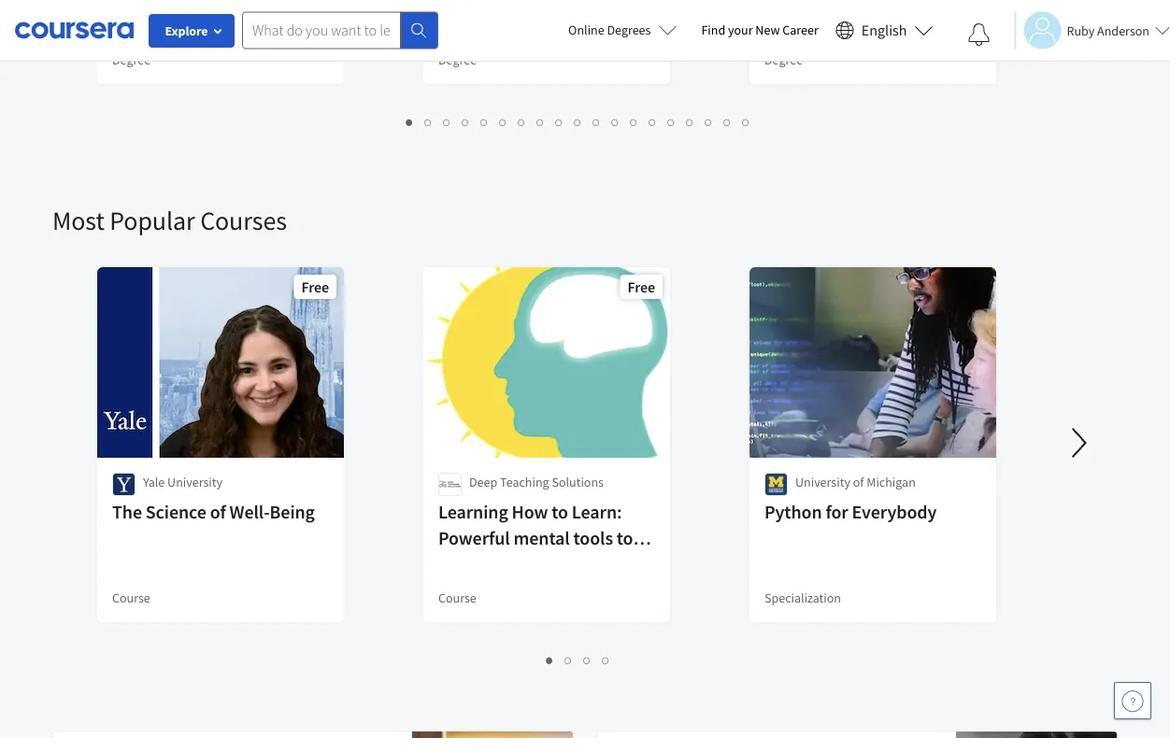 Task type: vqa. For each thing, say whether or not it's contained in the screenshot.
into
no



Task type: locate. For each thing, give the bounding box(es) containing it.
university up 'the science of well-being'
[[167, 474, 222, 491]]

1 inside most popular courses carousel element
[[546, 650, 554, 668]]

3
[[443, 112, 451, 130], [584, 650, 591, 668]]

1 degree from the left
[[172, 29, 209, 46]]

2
[[425, 112, 432, 130], [565, 650, 572, 668]]

7 button
[[513, 110, 531, 132]]

0 horizontal spatial degree
[[112, 51, 151, 68]]

0 vertical spatial of
[[853, 474, 864, 491]]

0 vertical spatial list
[[99, 110, 1057, 132]]

0 horizontal spatial course
[[112, 590, 150, 607]]

0 horizontal spatial 3
[[443, 112, 451, 130]]

1 horizontal spatial 1 button
[[541, 649, 559, 670]]

8
[[537, 112, 544, 130]]

2 university from the left
[[795, 474, 850, 491]]

you
[[477, 553, 507, 576]]

the
[[112, 500, 142, 524]]

1 vertical spatial 4
[[602, 650, 610, 668]]

1 button for 4 button in the most popular courses carousel element
[[541, 649, 559, 670]]

2 list from the top
[[99, 649, 1057, 670]]

1 vertical spatial to
[[617, 527, 633, 550]]

12 button
[[606, 110, 627, 132]]

1 vertical spatial 3
[[584, 650, 591, 668]]

0 horizontal spatial 1 button
[[400, 110, 419, 132]]

earn a degree
[[135, 29, 209, 46], [787, 29, 862, 46]]

1 vertical spatial 3 button
[[578, 649, 597, 670]]

course down the
[[112, 590, 150, 607]]

2 course from the left
[[438, 590, 476, 607]]

1 earn from the left
[[135, 29, 160, 46]]

most
[[52, 204, 104, 237]]

0 vertical spatial 2
[[425, 112, 432, 130]]

english
[[861, 21, 907, 40]]

university of michigan image
[[764, 473, 788, 496]]

to right how
[[552, 500, 568, 524]]

0 vertical spatial 3 button
[[438, 110, 457, 132]]

0 vertical spatial 1
[[406, 112, 414, 130]]

1 left 5 button
[[406, 112, 414, 130]]

5
[[481, 112, 488, 130]]

2 free from the left
[[628, 278, 655, 296]]

list inside most popular courses carousel element
[[99, 649, 1057, 670]]

degrees
[[607, 21, 651, 38]]

2 for 4 button in the most popular courses carousel element the 1 button
[[565, 650, 572, 668]]

0 vertical spatial 4
[[462, 112, 470, 130]]

0 horizontal spatial university
[[167, 474, 222, 491]]

university of london  prepare for a high-growth tech career join us for an exclusive webinar on december 5, 2023. this enlightening session offers you comprehensive insights into the dynamic curriculum of this programme. also, liz wilkinson from uol careers will join the occasion as our special guest! register now image
[[412, 732, 597, 738]]

4 button for 'list' within most popular courses carousel element
[[597, 649, 615, 670]]

2 button
[[419, 110, 438, 132], [559, 649, 578, 670]]

earn right new
[[787, 29, 812, 46]]

1 vertical spatial list
[[99, 649, 1057, 670]]

coursera image
[[15, 15, 134, 45]]

to right tools
[[617, 527, 633, 550]]

of left well-
[[210, 500, 226, 524]]

mental
[[514, 527, 570, 550]]

1 vertical spatial 2 button
[[559, 649, 578, 670]]

1 horizontal spatial degree
[[438, 51, 477, 68]]

course
[[112, 590, 150, 607], [438, 590, 476, 607]]

ruby
[[1067, 22, 1095, 39]]

free for learning how to learn: powerful mental tools to help you master tough subjects
[[628, 278, 655, 296]]

explore button
[[149, 14, 235, 48]]

1 horizontal spatial 3 button
[[578, 649, 597, 670]]

2 inside most popular courses carousel element
[[565, 650, 572, 668]]

16 button
[[681, 110, 701, 132]]

0 horizontal spatial 2
[[425, 112, 432, 130]]

degree up 5 button
[[438, 51, 477, 68]]

0 vertical spatial to
[[552, 500, 568, 524]]

8 button
[[531, 110, 550, 132]]

degree down new
[[764, 51, 803, 68]]

3 button
[[438, 110, 457, 132], [578, 649, 597, 670]]

1 horizontal spatial a
[[815, 29, 821, 46]]

2 horizontal spatial degree
[[764, 51, 803, 68]]

degree
[[172, 29, 209, 46], [824, 29, 862, 46]]

new
[[755, 21, 780, 38]]

0 horizontal spatial of
[[210, 500, 226, 524]]

1 university from the left
[[167, 474, 222, 491]]

yale
[[143, 474, 165, 491]]

17
[[705, 112, 720, 130]]

1 for 4 button in the most popular courses carousel element
[[546, 650, 554, 668]]

1 vertical spatial 1 button
[[541, 649, 559, 670]]

anderson
[[1097, 22, 1150, 39]]

2 button for the 1 button related to 4 button for 1st 'list' from the top
[[419, 110, 438, 132]]

14
[[649, 112, 664, 130]]

1 horizontal spatial 2
[[565, 650, 572, 668]]

0 vertical spatial 1 button
[[400, 110, 419, 132]]

0 horizontal spatial 3 button
[[438, 110, 457, 132]]

1 button for 4 button for 1st 'list' from the top
[[400, 110, 419, 132]]

0 horizontal spatial degree
[[172, 29, 209, 46]]

0 horizontal spatial 2 button
[[419, 110, 438, 132]]

4
[[462, 112, 470, 130], [602, 650, 610, 668]]

2 a from the left
[[815, 29, 821, 46]]

1 button
[[400, 110, 419, 132], [541, 649, 559, 670]]

learning
[[438, 500, 508, 524]]

1 horizontal spatial 4
[[602, 650, 610, 668]]

university up for
[[795, 474, 850, 491]]

3 inside most popular courses carousel element
[[584, 650, 591, 668]]

online
[[568, 21, 604, 38]]

1 horizontal spatial 3
[[584, 650, 591, 668]]

find your new career
[[701, 21, 819, 38]]

0 horizontal spatial 1
[[406, 112, 414, 130]]

1 vertical spatial 2
[[565, 650, 572, 668]]

next slide image
[[1057, 421, 1102, 465]]

of up python for everybody
[[853, 474, 864, 491]]

teaching
[[500, 474, 549, 491]]

degree
[[112, 51, 151, 68], [438, 51, 477, 68], [764, 51, 803, 68]]

6 button
[[494, 110, 513, 132]]

1 horizontal spatial 4 button
[[597, 649, 615, 670]]

0 horizontal spatial 4 button
[[457, 110, 475, 132]]

a right new
[[815, 29, 821, 46]]

0 horizontal spatial earn a degree
[[135, 29, 209, 46]]

1 horizontal spatial degree
[[824, 29, 862, 46]]

well-
[[230, 500, 270, 524]]

10
[[574, 112, 589, 130]]

being
[[270, 500, 315, 524]]

earn left explore
[[135, 29, 160, 46]]

course down help
[[438, 590, 476, 607]]

1 horizontal spatial free
[[628, 278, 655, 296]]

1 free from the left
[[301, 278, 329, 296]]

university
[[167, 474, 222, 491], [795, 474, 850, 491]]

1 vertical spatial 1
[[546, 650, 554, 668]]

list
[[99, 110, 1057, 132], [99, 649, 1057, 670]]

2 button inside most popular courses carousel element
[[559, 649, 578, 670]]

1 horizontal spatial of
[[853, 474, 864, 491]]

degree down coursera image
[[112, 51, 151, 68]]

1 horizontal spatial earn
[[787, 29, 812, 46]]

1 horizontal spatial university
[[795, 474, 850, 491]]

None search field
[[242, 12, 438, 49]]

1 horizontal spatial 1
[[546, 650, 554, 668]]

1 button left 5 button
[[400, 110, 419, 132]]

yale university image
[[112, 473, 136, 496]]

4 button inside most popular courses carousel element
[[597, 649, 615, 670]]

free
[[301, 278, 329, 296], [628, 278, 655, 296]]

0 horizontal spatial a
[[162, 29, 169, 46]]

0 horizontal spatial 4
[[462, 112, 470, 130]]

tools
[[573, 527, 613, 550]]

to
[[552, 500, 568, 524], [617, 527, 633, 550]]

a right coursera image
[[162, 29, 169, 46]]

1 degree from the left
[[112, 51, 151, 68]]

1
[[406, 112, 414, 130], [546, 650, 554, 668]]

of
[[853, 474, 864, 491], [210, 500, 226, 524]]

1 up university of london  prepare for a high-growth tech career join us for an exclusive webinar on december 5, 2023. this enlightening session offers you comprehensive insights into the dynamic curriculum of this programme. also, liz wilkinson from uol careers will join the occasion as our special guest! register now image
[[546, 650, 554, 668]]

a
[[162, 29, 169, 46], [815, 29, 821, 46]]

1 button up university of london  prepare for a high-growth tech career join us for an exclusive webinar on december 5, 2023. this enlightening session offers you comprehensive insights into the dynamic curriculum of this programme. also, liz wilkinson from uol careers will join the occasion as our special guest! register now image
[[541, 649, 559, 670]]

3 button for 4 button in the most popular courses carousel element
[[578, 649, 597, 670]]

19
[[743, 112, 757, 130]]

4 button
[[457, 110, 475, 132], [597, 649, 615, 670]]

yale university
[[143, 474, 222, 491]]

free for the science of well-being
[[301, 278, 329, 296]]

0 vertical spatial 2 button
[[419, 110, 438, 132]]

1 horizontal spatial earn a degree
[[787, 29, 862, 46]]

learning how to learn: powerful mental tools to help you master tough subjects
[[438, 500, 633, 602]]

7
[[518, 112, 526, 130]]

13
[[630, 112, 645, 130]]

0 horizontal spatial free
[[301, 278, 329, 296]]

course for learning how to learn: powerful mental tools to help you master tough subjects
[[438, 590, 476, 607]]

0 horizontal spatial to
[[552, 500, 568, 524]]

online degrees
[[568, 21, 651, 38]]

deep teaching solutions image
[[438, 473, 462, 496]]

1 course from the left
[[112, 590, 150, 607]]

0 horizontal spatial earn
[[135, 29, 160, 46]]

2 for the 1 button related to 4 button for 1st 'list' from the top
[[425, 112, 432, 130]]

1 horizontal spatial course
[[438, 590, 476, 607]]

10 11 12 13 14 15 16 17 18 19
[[574, 112, 757, 130]]

1 horizontal spatial 2 button
[[559, 649, 578, 670]]

18
[[724, 112, 739, 130]]

everybody
[[852, 500, 937, 524]]

1 vertical spatial of
[[210, 500, 226, 524]]

10 button
[[569, 110, 589, 132]]

0 vertical spatial 3
[[443, 112, 451, 130]]

9 button
[[550, 110, 569, 132]]

1 vertical spatial 4 button
[[597, 649, 615, 670]]

2 earn a degree from the left
[[787, 29, 862, 46]]

3 for 3 button associated with 4 button for 1st 'list' from the top
[[443, 112, 451, 130]]

6
[[500, 112, 507, 130]]

0 vertical spatial 4 button
[[457, 110, 475, 132]]

career
[[782, 21, 819, 38]]



Task type: describe. For each thing, give the bounding box(es) containing it.
your
[[728, 21, 753, 38]]

deep teaching solutions
[[469, 474, 604, 491]]

5 button
[[475, 110, 494, 132]]

2 button for 4 button in the most popular courses carousel element the 1 button
[[559, 649, 578, 670]]

popular
[[110, 204, 195, 237]]

9
[[556, 112, 563, 130]]

most popular courses
[[52, 204, 287, 237]]

help
[[438, 553, 473, 576]]

learn:
[[572, 500, 622, 524]]

2 earn from the left
[[787, 29, 812, 46]]

ruby anderson
[[1067, 22, 1150, 39]]

What do you want to learn? text field
[[242, 12, 401, 49]]

degree link
[[421, 0, 672, 86]]

3 for 3 button corresponding to 4 button in the most popular courses carousel element
[[584, 650, 591, 668]]

find your new career link
[[692, 19, 828, 42]]

1 for 4 button for 1st 'list' from the top
[[406, 112, 414, 130]]

science
[[146, 500, 206, 524]]

most popular courses carousel element
[[52, 148, 1170, 686]]

17 button
[[700, 110, 720, 132]]

powerful
[[438, 527, 510, 550]]

4 button for 1st 'list' from the top
[[457, 110, 475, 132]]

ruby anderson button
[[1014, 12, 1170, 49]]

python for everybody
[[764, 500, 937, 524]]

15
[[668, 112, 683, 130]]

how
[[512, 500, 548, 524]]

1 horizontal spatial to
[[617, 527, 633, 550]]

find
[[701, 21, 725, 38]]

1 a from the left
[[162, 29, 169, 46]]

specialization
[[764, 590, 841, 607]]

18 button
[[718, 110, 739, 132]]

2 degree from the left
[[438, 51, 477, 68]]

19 button
[[737, 110, 757, 132]]

python
[[764, 500, 822, 524]]

1 list from the top
[[99, 110, 1057, 132]]

3 degree from the left
[[764, 51, 803, 68]]

12
[[612, 112, 627, 130]]

14 button
[[643, 110, 664, 132]]

deep
[[469, 474, 497, 491]]

11 button
[[587, 110, 608, 132]]

2 degree from the left
[[824, 29, 862, 46]]

the science of well-being
[[112, 500, 315, 524]]

solutions
[[552, 474, 604, 491]]

course for the science of well-being
[[112, 590, 150, 607]]

michigan
[[867, 474, 916, 491]]

master
[[510, 553, 566, 576]]

english button
[[828, 0, 941, 61]]

16
[[686, 112, 701, 130]]

university of michigan earn your master's in data science learn from the #1 public research university in the u.s. and join the next generation of data scientists. learn more image
[[956, 732, 1117, 738]]

15 button
[[662, 110, 683, 132]]

courses
[[200, 204, 287, 237]]

show notifications image
[[968, 23, 990, 46]]

4 inside most popular courses carousel element
[[602, 650, 610, 668]]

university of michigan
[[795, 474, 916, 491]]

13 button
[[625, 110, 645, 132]]

tough
[[569, 553, 616, 576]]

subjects
[[438, 579, 504, 602]]

online degrees button
[[553, 9, 692, 50]]

11
[[593, 112, 608, 130]]

3 button for 4 button for 1st 'list' from the top
[[438, 110, 457, 132]]

for
[[826, 500, 848, 524]]

explore
[[165, 22, 208, 39]]

help center image
[[1121, 690, 1144, 712]]

1 earn a degree from the left
[[135, 29, 209, 46]]



